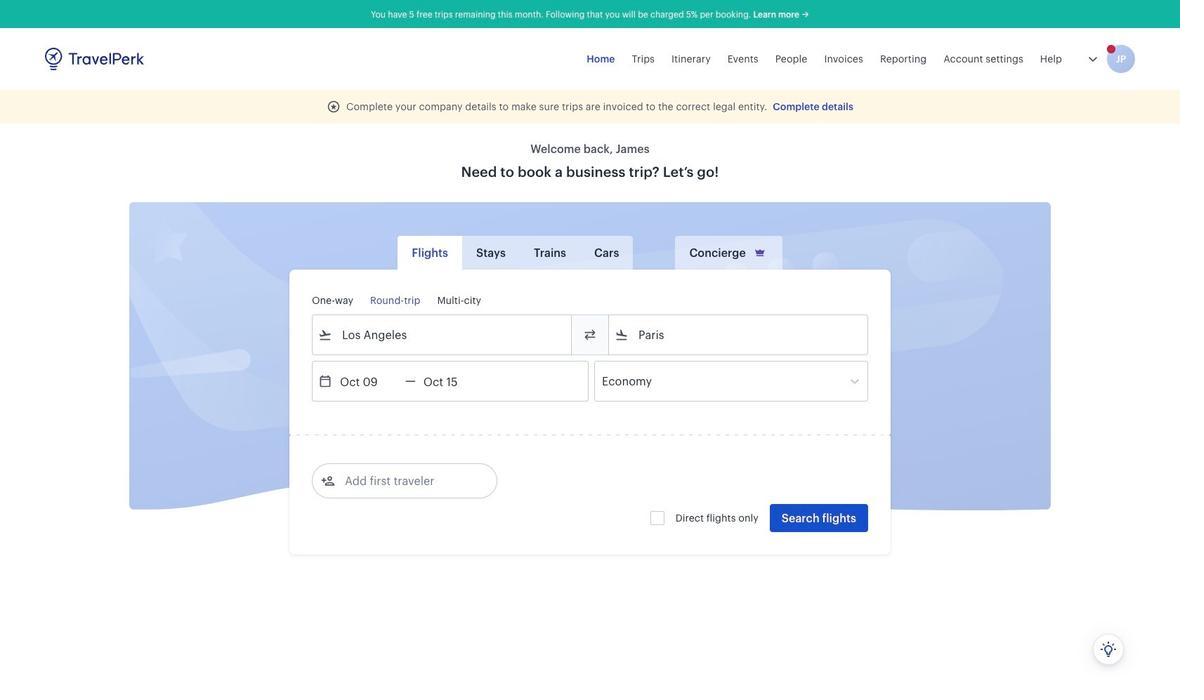 Task type: vqa. For each thing, say whether or not it's contained in the screenshot.
first tooltip from the bottom of the page
no



Task type: locate. For each thing, give the bounding box(es) containing it.
Add first traveler search field
[[335, 470, 481, 493]]

Depart text field
[[332, 362, 405, 401]]

Return text field
[[416, 362, 489, 401]]

To search field
[[629, 324, 850, 346]]



Task type: describe. For each thing, give the bounding box(es) containing it.
From search field
[[332, 324, 553, 346]]



